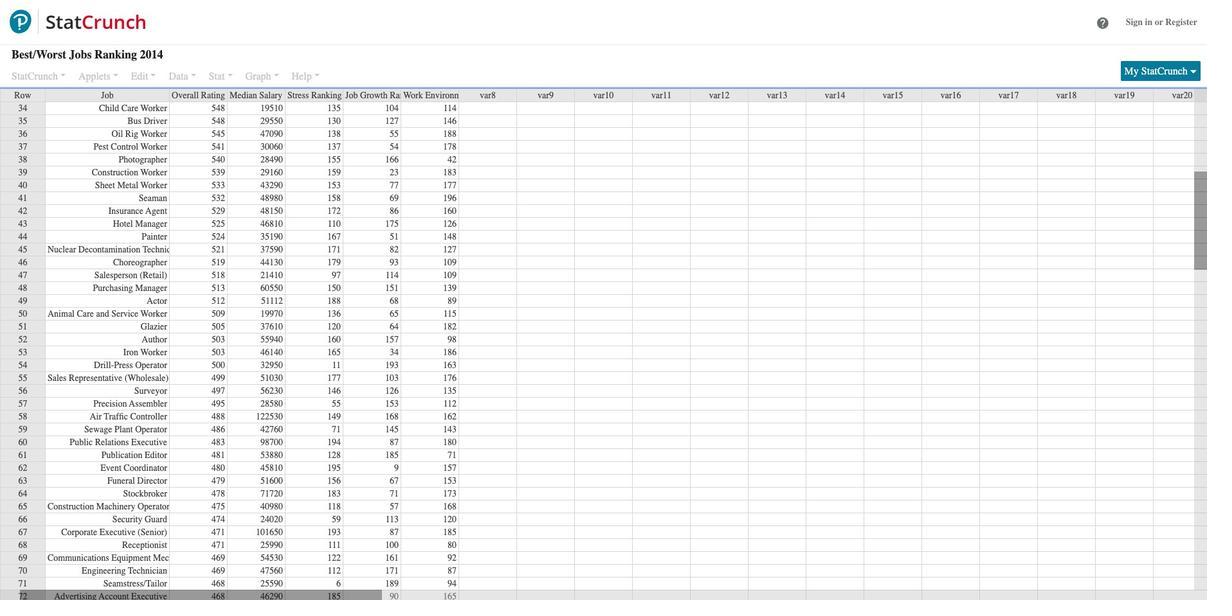 Task type: describe. For each thing, give the bounding box(es) containing it.
512
[[212, 296, 225, 307]]

1 vertical spatial 64
[[18, 489, 27, 500]]

construction machinery operator
[[48, 502, 170, 513]]

painter
[[142, 232, 167, 243]]

construction for construction machinery operator
[[48, 502, 94, 513]]

0 horizontal spatial 68
[[18, 540, 27, 551]]

1 vertical spatial 171
[[385, 566, 399, 577]]

var20
[[1173, 90, 1193, 101]]

actor
[[147, 296, 167, 307]]

71 down the 180
[[448, 450, 457, 461]]

oil rig worker
[[112, 129, 167, 140]]

115
[[444, 309, 457, 320]]

49
[[18, 296, 27, 307]]

stress
[[288, 90, 309, 101]]

0 horizontal spatial 127
[[385, 116, 399, 127]]

and
[[96, 309, 109, 320]]

iron
[[123, 347, 138, 358]]

var8
[[480, 90, 496, 101]]

1 horizontal spatial 153
[[385, 399, 399, 410]]

(wholesale)
[[125, 373, 169, 384]]

purchasing
[[93, 283, 133, 294]]

animal care and service worker
[[48, 309, 167, 320]]

0 horizontal spatial 57
[[18, 399, 27, 410]]

37590
[[261, 244, 283, 255]]

175
[[385, 219, 399, 230]]

9
[[394, 463, 399, 474]]

oil
[[112, 129, 123, 140]]

540
[[212, 154, 225, 165]]

173
[[443, 489, 457, 500]]

▾
[[1191, 66, 1197, 77]]

21410
[[261, 270, 283, 281]]

1 horizontal spatial 69
[[390, 193, 399, 204]]

495
[[212, 399, 225, 410]]

196
[[443, 193, 457, 204]]

0 vertical spatial 120
[[327, 322, 341, 333]]

0 vertical spatial 68
[[390, 296, 399, 307]]

engineering technician
[[82, 566, 167, 577]]

48150
[[261, 206, 283, 217]]

533
[[212, 180, 225, 191]]

486
[[212, 425, 225, 436]]

mechanic
[[153, 553, 189, 564]]

1 vertical spatial 127
[[443, 244, 457, 255]]

1 vertical spatial 120
[[443, 515, 457, 526]]

0 vertical spatial 112
[[444, 399, 457, 410]]

my statcrunch ▾
[[1125, 66, 1197, 77]]

operator for construction machinery operator
[[138, 502, 170, 513]]

513
[[212, 283, 225, 294]]

agent
[[146, 206, 167, 217]]

11
[[332, 360, 341, 371]]

176
[[443, 373, 457, 384]]

71 down 70
[[18, 579, 27, 590]]

1 horizontal spatial 42
[[448, 154, 457, 165]]

0 vertical spatial 160
[[443, 206, 457, 217]]

1 horizontal spatial 185
[[443, 528, 457, 538]]

104
[[385, 103, 399, 114]]

1 vertical spatial executive
[[99, 528, 136, 538]]

2 ranking from the left
[[390, 90, 421, 101]]

2 vertical spatial 55
[[332, 399, 341, 410]]

186
[[443, 347, 457, 358]]

189
[[385, 579, 399, 590]]

488
[[212, 412, 225, 423]]

sheet metal worker
[[95, 180, 167, 191]]

548 for 29550
[[212, 116, 225, 127]]

98
[[448, 335, 457, 345]]

1 worker from the top
[[141, 103, 167, 114]]

service
[[111, 309, 138, 320]]

funeral
[[107, 476, 135, 487]]

statcrunch top level menu menu bar
[[0, 61, 1208, 86]]

public relations executive
[[70, 437, 167, 448]]

1 vertical spatial 67
[[18, 528, 27, 538]]

45810
[[261, 463, 283, 474]]

1 vertical spatial 59
[[332, 515, 341, 526]]

care for and
[[77, 309, 94, 320]]

39
[[18, 167, 27, 178]]

0 horizontal spatial 69
[[18, 553, 27, 564]]

1 vertical spatial 157
[[443, 463, 457, 474]]

salesperson (retail)
[[94, 270, 167, 281]]

529
[[212, 206, 225, 217]]

receptionist
[[122, 540, 167, 551]]

30060
[[261, 142, 283, 152]]

37610
[[261, 322, 283, 333]]

43290
[[261, 180, 283, 191]]

stress ranking job growth ranking
[[288, 90, 421, 101]]

525
[[212, 219, 225, 230]]

child
[[99, 103, 119, 114]]

0 horizontal spatial 135
[[327, 103, 341, 114]]

0 vertical spatial 183
[[443, 167, 457, 178]]

178
[[443, 142, 457, 152]]

var17
[[999, 90, 1019, 101]]

0 vertical spatial 193
[[385, 360, 399, 371]]

security
[[112, 515, 143, 526]]

52
[[18, 335, 27, 345]]

var10
[[594, 90, 614, 101]]

1 horizontal spatial 135
[[443, 386, 457, 397]]

care for worker
[[121, 103, 138, 114]]

1 horizontal spatial 168
[[443, 502, 457, 513]]

0 horizontal spatial 59
[[18, 425, 27, 436]]

0 vertical spatial 67
[[390, 476, 399, 487]]

var13
[[767, 90, 788, 101]]

471 for 101650
[[212, 528, 225, 538]]

40980
[[261, 502, 283, 513]]

1 vertical spatial 42
[[18, 206, 27, 217]]

162
[[443, 412, 457, 423]]

corporate
[[61, 528, 97, 538]]

work
[[403, 90, 423, 101]]

71 down the 149
[[332, 425, 341, 436]]

86
[[390, 206, 399, 217]]

1 horizontal spatial 54
[[390, 142, 399, 152]]

497
[[212, 386, 225, 397]]

159
[[327, 167, 341, 178]]

1 vertical spatial 34
[[390, 347, 399, 358]]

operator for drill-press operator
[[135, 360, 167, 371]]

seamstress/tailor
[[103, 579, 167, 590]]

sign in or register link
[[1126, 0, 1198, 44]]

bus
[[127, 116, 142, 127]]

0 vertical spatial 64
[[390, 322, 399, 333]]

construction worker
[[92, 167, 167, 178]]

48
[[18, 283, 27, 294]]

sign in or register banner
[[0, 0, 1208, 46]]

0 horizontal spatial 168
[[385, 412, 399, 423]]

87 for 180
[[390, 437, 399, 448]]

53
[[18, 347, 27, 358]]

505
[[212, 322, 225, 333]]

1 horizontal spatial 126
[[443, 219, 457, 230]]

air
[[90, 412, 102, 423]]

0 vertical spatial technician
[[143, 244, 182, 255]]

Data set title: click to edit text field
[[12, 46, 227, 63]]

glazier
[[141, 322, 167, 333]]

47560
[[261, 566, 283, 577]]

2 vertical spatial 87
[[448, 566, 457, 577]]

5 worker from the top
[[141, 180, 167, 191]]

bus driver
[[127, 116, 167, 127]]

503 for 55940
[[212, 335, 225, 345]]

construction for construction worker
[[92, 167, 138, 178]]

row
[[14, 90, 31, 101]]

23
[[390, 167, 399, 178]]

51112
[[261, 296, 283, 307]]

1 horizontal spatial 177
[[443, 180, 457, 191]]

122530
[[256, 412, 283, 423]]



Task type: vqa. For each thing, say whether or not it's contained in the screenshot.


Task type: locate. For each thing, give the bounding box(es) containing it.
188 up '178'
[[443, 129, 457, 140]]

1 horizontal spatial 51
[[390, 232, 399, 243]]

worker up driver
[[141, 103, 167, 114]]

182
[[443, 322, 457, 333]]

0 vertical spatial executive
[[131, 437, 167, 448]]

1 vertical spatial 57
[[390, 502, 399, 513]]

67
[[390, 476, 399, 487], [18, 528, 27, 538]]

1 vertical spatial technician
[[128, 566, 167, 577]]

114 up 151
[[386, 270, 399, 281]]

56
[[18, 386, 27, 397]]

54 down 53
[[18, 360, 27, 371]]

0 horizontal spatial 34
[[18, 103, 27, 114]]

548 down rating
[[212, 103, 225, 114]]

0 horizontal spatial job
[[101, 90, 114, 101]]

0 vertical spatial care
[[121, 103, 138, 114]]

salary
[[259, 90, 282, 101]]

53880
[[261, 450, 283, 461]]

1 horizontal spatial 55
[[332, 399, 341, 410]]

sign
[[1126, 16, 1143, 27]]

0 horizontal spatial 177
[[327, 373, 341, 384]]

68 down 151
[[390, 296, 399, 307]]

1 vertical spatial 65
[[18, 502, 27, 513]]

job left growth
[[345, 90, 358, 101]]

1 horizontal spatial 171
[[385, 566, 399, 577]]

1 horizontal spatial 127
[[443, 244, 457, 255]]

publication editor
[[101, 450, 167, 461]]

care up bus
[[121, 103, 138, 114]]

insurance agent
[[108, 206, 167, 217]]

1 vertical spatial 109
[[443, 270, 457, 281]]

183 down '178'
[[443, 167, 457, 178]]

32950
[[261, 360, 283, 371]]

0 horizontal spatial 153
[[327, 180, 341, 191]]

127 down 104
[[385, 116, 399, 127]]

532
[[212, 193, 225, 204]]

technician
[[143, 244, 182, 255], [128, 566, 167, 577]]

146 up the 149
[[327, 386, 341, 397]]

care left and
[[77, 309, 94, 320]]

(retail)
[[140, 270, 167, 281]]

153 up 145
[[385, 399, 399, 410]]

42 down '178'
[[448, 154, 457, 165]]

64 down 63
[[18, 489, 27, 500]]

57 up 113
[[390, 502, 399, 513]]

43
[[18, 219, 27, 230]]

0 vertical spatial 177
[[443, 180, 457, 191]]

1 503 from the top
[[212, 335, 225, 345]]

183 down 156
[[327, 489, 341, 500]]

decontamination
[[78, 244, 140, 255]]

2 job from the left
[[345, 90, 358, 101]]

1 vertical spatial manager
[[135, 283, 167, 294]]

my statcrunch ▾ main content
[[0, 45, 1208, 601]]

0 vertical spatial 188
[[443, 129, 457, 140]]

28490
[[261, 154, 283, 165]]

118
[[328, 502, 341, 513]]

503 up 500 at the left bottom of page
[[212, 347, 225, 358]]

sewage
[[84, 425, 112, 436]]

51030
[[261, 373, 283, 384]]

3 worker from the top
[[141, 142, 167, 152]]

6
[[336, 579, 341, 590]]

0 vertical spatial 57
[[18, 399, 27, 410]]

1 vertical spatial 146
[[327, 386, 341, 397]]

corporate executive (senior)
[[61, 528, 167, 538]]

51 up 52
[[18, 322, 27, 333]]

0 horizontal spatial 51
[[18, 322, 27, 333]]

122
[[327, 553, 341, 564]]

112 down 122
[[328, 566, 341, 577]]

event
[[100, 463, 121, 474]]

1 horizontal spatial 160
[[443, 206, 457, 217]]

1 vertical spatial 188
[[327, 296, 341, 307]]

hotel
[[113, 219, 133, 230]]

87 for 185
[[390, 528, 399, 538]]

0 horizontal spatial 42
[[18, 206, 27, 217]]

69 up 86
[[390, 193, 399, 204]]

2 503 from the top
[[212, 347, 225, 358]]

69 up 70
[[18, 553, 27, 564]]

503 for 46140
[[212, 347, 225, 358]]

34 up the "103"
[[390, 347, 399, 358]]

0 horizontal spatial 120
[[327, 322, 341, 333]]

0 vertical spatial 55
[[390, 129, 399, 140]]

539
[[212, 167, 225, 178]]

1 vertical spatial 114
[[386, 270, 399, 281]]

worker down the author
[[141, 347, 167, 358]]

68 down 66 in the bottom of the page
[[18, 540, 27, 551]]

1 horizontal spatial care
[[121, 103, 138, 114]]

143
[[443, 425, 457, 436]]

construction up corporate
[[48, 502, 94, 513]]

executive down security
[[99, 528, 136, 538]]

1 vertical spatial 503
[[212, 347, 225, 358]]

0 horizontal spatial ranking
[[311, 90, 342, 101]]

160 up the 165
[[327, 335, 341, 345]]

1 vertical spatial 112
[[328, 566, 341, 577]]

2 worker from the top
[[141, 129, 167, 140]]

child care worker
[[99, 103, 167, 114]]

0 vertical spatial construction
[[92, 167, 138, 178]]

author
[[142, 335, 167, 345]]

1 vertical spatial 126
[[385, 386, 399, 397]]

worker down photographer
[[141, 167, 167, 178]]

1 horizontal spatial 183
[[443, 167, 457, 178]]

168 down 173
[[443, 502, 457, 513]]

1 vertical spatial 168
[[443, 502, 457, 513]]

94
[[448, 579, 457, 590]]

0 vertical spatial 114
[[444, 103, 457, 114]]

160 down 196
[[443, 206, 457, 217]]

65 up 66 in the bottom of the page
[[18, 502, 27, 513]]

0 horizontal spatial 112
[[328, 566, 341, 577]]

1 horizontal spatial 188
[[443, 129, 457, 140]]

4 worker from the top
[[141, 167, 167, 178]]

171 down 161
[[385, 566, 399, 577]]

38
[[18, 154, 27, 165]]

1 job from the left
[[101, 90, 114, 101]]

2 manager from the top
[[135, 283, 167, 294]]

1 horizontal spatial 120
[[443, 515, 457, 526]]

2 548 from the top
[[212, 116, 225, 127]]

87 up 94
[[448, 566, 457, 577]]

1 vertical spatial 193
[[327, 528, 341, 538]]

36
[[18, 129, 27, 140]]

var18
[[1057, 90, 1077, 101]]

60550
[[261, 283, 283, 294]]

sheet
[[95, 180, 115, 191]]

109 for 93
[[443, 257, 457, 268]]

manager for purchasing manager
[[135, 283, 167, 294]]

drill-
[[94, 360, 114, 371]]

177 up 196
[[443, 180, 457, 191]]

0 horizontal spatial 188
[[327, 296, 341, 307]]

0 vertical spatial 34
[[18, 103, 27, 114]]

growth
[[360, 90, 388, 101]]

0 vertical spatial 146
[[443, 116, 457, 127]]

51 up 82
[[390, 232, 399, 243]]

469 for engineering technician
[[212, 566, 225, 577]]

66
[[18, 515, 27, 526]]

0 horizontal spatial 67
[[18, 528, 27, 538]]

57
[[18, 399, 27, 410], [390, 502, 399, 513]]

2 vertical spatial 153
[[443, 476, 457, 487]]

0 horizontal spatial 126
[[385, 386, 399, 397]]

director
[[137, 476, 167, 487]]

1 horizontal spatial 57
[[390, 502, 399, 513]]

editor
[[145, 450, 167, 461]]

63
[[18, 476, 27, 487]]

56230
[[261, 386, 283, 397]]

operator
[[135, 360, 167, 371], [135, 425, 167, 436], [138, 502, 170, 513]]

care
[[121, 103, 138, 114], [77, 309, 94, 320]]

1 469 from the top
[[212, 553, 225, 564]]

construction up sheet
[[92, 167, 138, 178]]

0 vertical spatial 503
[[212, 335, 225, 345]]

89
[[448, 296, 457, 307]]

menu bar
[[0, 64, 386, 86]]

146 up '178'
[[443, 116, 457, 127]]

51
[[390, 232, 399, 243], [18, 322, 27, 333]]

0 horizontal spatial 183
[[327, 489, 341, 500]]

1 horizontal spatial 193
[[385, 360, 399, 371]]

($)
[[285, 90, 295, 101]]

509
[[212, 309, 225, 320]]

choreographer
[[113, 257, 167, 268]]

worker up the seaman
[[141, 180, 167, 191]]

185 up 9
[[385, 450, 399, 461]]

worker up photographer
[[141, 142, 167, 152]]

471 for 25990
[[212, 540, 225, 551]]

1 vertical spatial 135
[[443, 386, 457, 397]]

salesperson
[[94, 270, 138, 281]]

manager down (retail)
[[135, 283, 167, 294]]

59 down the 58
[[18, 425, 27, 436]]

98700
[[261, 437, 283, 448]]

manager for hotel manager
[[135, 219, 167, 230]]

87 down 145
[[390, 437, 399, 448]]

61
[[18, 450, 27, 461]]

67 down 9
[[390, 476, 399, 487]]

0 vertical spatial 471
[[212, 528, 225, 538]]

64 down 151
[[390, 322, 399, 333]]

87 down 113
[[390, 528, 399, 538]]

188
[[443, 129, 457, 140], [327, 296, 341, 307]]

130
[[327, 116, 341, 127]]

1 vertical spatial 55
[[18, 373, 27, 384]]

0 vertical spatial 548
[[212, 103, 225, 114]]

0 vertical spatial operator
[[135, 360, 167, 371]]

135 down 176
[[443, 386, 457, 397]]

57 up the 58
[[18, 399, 27, 410]]

42 up 43
[[18, 206, 27, 217]]

2 horizontal spatial 55
[[390, 129, 399, 140]]

67 down 66 in the bottom of the page
[[18, 528, 27, 538]]

3 ranking from the left
[[475, 90, 505, 101]]

474
[[212, 515, 225, 526]]

157 up the "103"
[[385, 335, 399, 345]]

nuclear
[[48, 244, 76, 255]]

503
[[212, 335, 225, 345], [212, 347, 225, 358]]

469 for communications equipment mechanic
[[212, 553, 225, 564]]

sales
[[48, 373, 67, 384]]

0 vertical spatial 51
[[390, 232, 399, 243]]

1 vertical spatial 87
[[390, 528, 399, 538]]

126 up 148
[[443, 219, 457, 230]]

0 horizontal spatial 171
[[327, 244, 341, 255]]

185 up the 80
[[443, 528, 457, 538]]

0 vertical spatial 65
[[390, 309, 399, 320]]

manager up painter
[[135, 219, 167, 230]]

1 manager from the top
[[135, 219, 167, 230]]

0 horizontal spatial care
[[77, 309, 94, 320]]

171 up 179
[[327, 244, 341, 255]]

2 109 from the top
[[443, 270, 457, 281]]

153 down 159
[[327, 180, 341, 191]]

135 up 130
[[327, 103, 341, 114]]

1 109 from the top
[[443, 257, 457, 268]]

1 vertical spatial 54
[[18, 360, 27, 371]]

0 horizontal spatial 64
[[18, 489, 27, 500]]

environment
[[425, 90, 472, 101]]

166
[[385, 154, 399, 165]]

153
[[327, 180, 341, 191], [385, 399, 399, 410], [443, 476, 457, 487]]

0 vertical spatial 168
[[385, 412, 399, 423]]

127 down 148
[[443, 244, 457, 255]]

503 down '505'
[[212, 335, 225, 345]]

0 horizontal spatial 146
[[327, 386, 341, 397]]

55 up the 149
[[332, 399, 341, 410]]

worker down driver
[[141, 129, 167, 140]]

1 471 from the top
[[212, 528, 225, 538]]

1 548 from the top
[[212, 103, 225, 114]]

1 vertical spatial operator
[[135, 425, 167, 436]]

0 vertical spatial 126
[[443, 219, 457, 230]]

operator for sewage plant operator
[[135, 425, 167, 436]]

machinery
[[96, 502, 135, 513]]

2 471 from the top
[[212, 540, 225, 551]]

2 vertical spatial operator
[[138, 502, 170, 513]]

71 up 113
[[390, 489, 399, 500]]

equipment
[[111, 553, 151, 564]]

6 worker from the top
[[141, 309, 167, 320]]

pest control worker
[[94, 142, 167, 152]]

worker up 'glazier'
[[141, 309, 167, 320]]

103
[[385, 373, 399, 384]]

519
[[212, 257, 225, 268]]

193 up 111
[[327, 528, 341, 538]]

job up child
[[101, 90, 114, 101]]

security guard
[[112, 515, 167, 526]]

120 down 173
[[443, 515, 457, 526]]

2 469 from the top
[[212, 566, 225, 577]]

1 vertical spatial 51
[[18, 322, 27, 333]]

71720
[[261, 489, 283, 500]]

menu bar inside 'statcrunch top level menu' menu bar
[[0, 64, 386, 86]]

109 down 148
[[443, 257, 457, 268]]

156
[[327, 476, 341, 487]]

0 horizontal spatial 185
[[385, 450, 399, 461]]

109 up 139
[[443, 270, 457, 281]]

114 down the environment
[[444, 103, 457, 114]]

assembler
[[129, 399, 167, 410]]

34 up "35" at the left top of page
[[18, 103, 27, 114]]

0 horizontal spatial 55
[[18, 373, 27, 384]]

operator up guard
[[138, 502, 170, 513]]

153 up 173
[[443, 476, 457, 487]]

1 vertical spatial care
[[77, 309, 94, 320]]

0 vertical spatial 135
[[327, 103, 341, 114]]

hotel manager
[[113, 219, 167, 230]]

172
[[327, 206, 341, 217]]

55 up 56
[[18, 373, 27, 384]]

1 ranking from the left
[[311, 90, 342, 101]]

median
[[230, 90, 257, 101]]

109 for 114
[[443, 270, 457, 281]]

operator down controller
[[135, 425, 167, 436]]

sewage plant operator
[[84, 425, 167, 436]]

0 vertical spatial 127
[[385, 116, 399, 127]]

0 horizontal spatial 157
[[385, 335, 399, 345]]

0 vertical spatial 153
[[327, 180, 341, 191]]

sales representative (wholesale)
[[48, 373, 169, 384]]

548 for 19510
[[212, 103, 225, 114]]

112
[[444, 399, 457, 410], [328, 566, 341, 577]]

55940
[[261, 335, 283, 345]]

193
[[385, 360, 399, 371], [327, 528, 341, 538]]

55 down 104
[[390, 129, 399, 140]]

188 up 136
[[327, 296, 341, 307]]

1 horizontal spatial 59
[[332, 515, 341, 526]]

54530
[[261, 553, 283, 564]]

0 vertical spatial 171
[[327, 244, 341, 255]]

ranking right the environment
[[475, 90, 505, 101]]

65 down 151
[[390, 309, 399, 320]]

technician up seamstress/tailor
[[128, 566, 167, 577]]

112 up 162
[[444, 399, 457, 410]]

54 up 166
[[390, 142, 399, 152]]

157 down the 180
[[443, 463, 457, 474]]

0 horizontal spatial 114
[[386, 270, 399, 281]]

111
[[328, 540, 341, 551]]

120 down 136
[[327, 322, 341, 333]]

technician down painter
[[143, 244, 182, 255]]

126 down the "103"
[[385, 386, 399, 397]]

ranking up 130
[[311, 90, 342, 101]]

controller
[[130, 412, 167, 423]]

1 vertical spatial 68
[[18, 540, 27, 551]]

126
[[443, 219, 457, 230], [385, 386, 399, 397]]

7 worker from the top
[[141, 347, 167, 358]]

ranking up 104
[[390, 90, 421, 101]]

metal
[[117, 180, 138, 191]]

168 up 145
[[385, 412, 399, 423]]

475
[[212, 502, 225, 513]]

1 horizontal spatial 114
[[444, 103, 457, 114]]

operator up (wholesale)
[[135, 360, 167, 371]]

work environment ranking
[[403, 90, 505, 101]]

executive up editor
[[131, 437, 167, 448]]

1 horizontal spatial 65
[[390, 309, 399, 320]]

1 vertical spatial 177
[[327, 373, 341, 384]]

1 vertical spatial 469
[[212, 566, 225, 577]]

24020
[[261, 515, 283, 526]]

in
[[1146, 16, 1153, 27]]

59 down 118
[[332, 515, 341, 526]]

193 up the "103"
[[385, 360, 399, 371]]

177 down 11
[[327, 373, 341, 384]]

1 vertical spatial 160
[[327, 335, 341, 345]]

548 up 545
[[212, 116, 225, 127]]

145
[[385, 425, 399, 436]]



